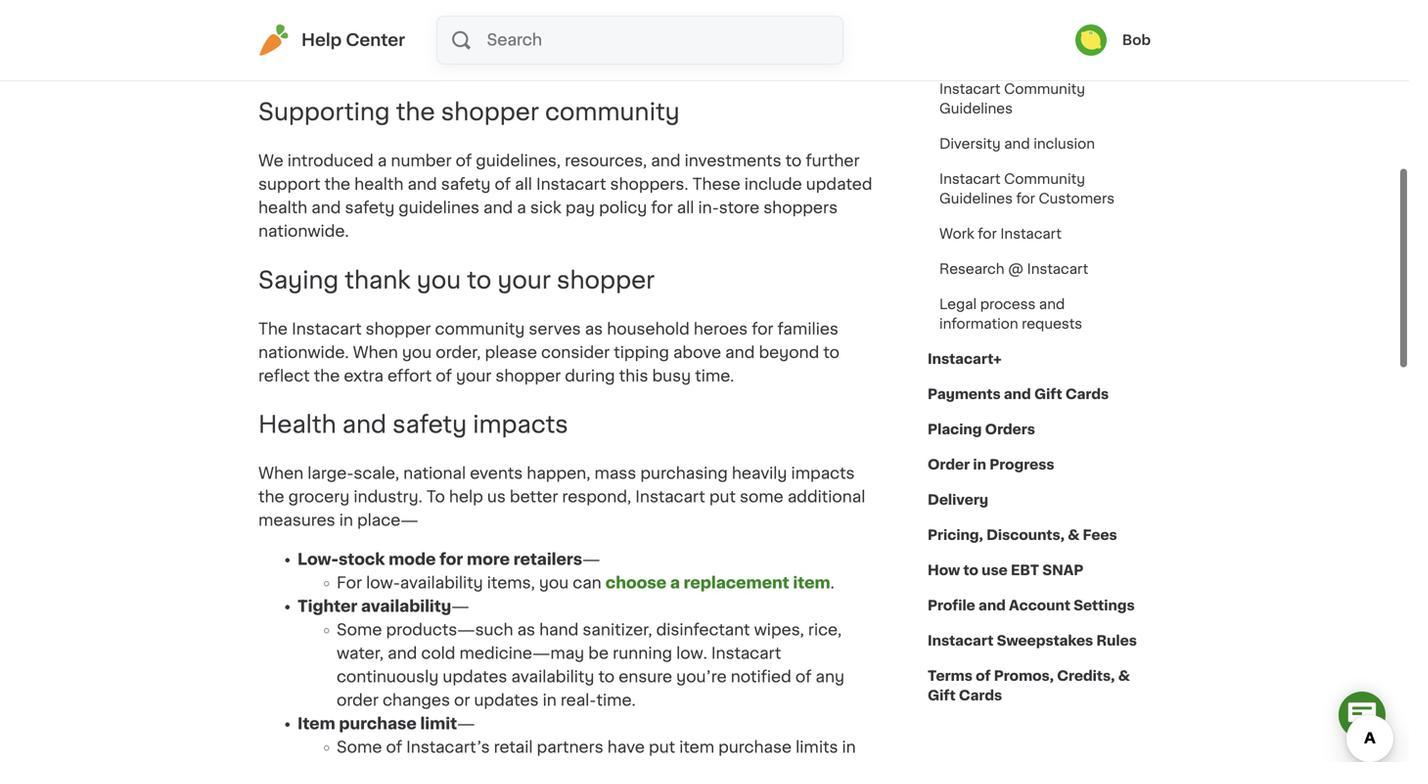 Task type: vqa. For each thing, say whether or not it's contained in the screenshot.
Bob
yes



Task type: describe. For each thing, give the bounding box(es) containing it.
your up been
[[750, 32, 785, 48]]

order in progress link
[[928, 447, 1055, 483]]

shopper down please
[[496, 368, 561, 384]]

limit
[[420, 717, 457, 733]]

0 vertical spatial safety
[[441, 177, 491, 192]]

we
[[258, 153, 284, 169]]

guidelines
[[399, 200, 480, 216]]

information
[[940, 317, 1019, 331]]

shopper inside at checkout. you can leave additional instructions for your shopper and receive a photo confirmation once your groceries have been delivered.
[[789, 32, 855, 48]]

limits
[[796, 740, 839, 756]]

pay
[[566, 200, 595, 216]]

box
[[612, 8, 642, 24]]

to inside the instacart shopper community serves as household heroes for families nationwide. when you order, please consider tipping above and beyond to reflect the extra effort of your shopper during this busy time.
[[824, 345, 840, 361]]

be
[[589, 646, 609, 662]]

impacts inside when large-scale, national events happen, mass purchasing heavily impacts the grocery industry. to help us better respond, instacart put some additional measures in place—
[[792, 466, 855, 482]]

and inside payments and gift cards link
[[1004, 388, 1032, 401]]

national
[[403, 466, 466, 482]]

saying thank you to your shopper
[[258, 269, 655, 292]]

the inside the leave at my door delivery option gives you more flexibility in choosing how you receive groceries. simply check the box for
[[582, 8, 608, 24]]

instacart down profile
[[928, 634, 994, 648]]

2 vertical spatial availability
[[512, 670, 595, 686]]

how to use ebt snap link
[[928, 553, 1084, 588]]

for inside we introduced a number of guidelines, resources, and investments to further support the health and safety of all instacart shoppers. these include updated health and safety guidelines and a sick pay policy for all in-store shoppers nationwide.
[[652, 200, 673, 216]]

you right thank
[[417, 269, 461, 292]]

as inside the instacart shopper community serves as household heroes for families nationwide. when you order, please consider tipping above and beyond to reflect the extra effort of your shopper during this busy time.
[[585, 321, 603, 337]]

in inside the leave at my door delivery option gives you more flexibility in choosing how you receive groceries. simply check the box for
[[757, 0, 770, 1]]

orders
[[986, 423, 1036, 437]]

the inside we introduced a number of guidelines, resources, and investments to further support the health and safety of all instacart shoppers. these include updated health and safety guidelines and a sick pay policy for all in-store shoppers nationwide.
[[325, 177, 351, 192]]

to left use
[[964, 564, 979, 578]]

and inside low-stock mode for more retailers — for low-availability items, you can choose a replacement item . tighter availability — some products—such as hand sanitizer, disinfectant wipes, rice, water, and cold medicine—may be running low. instacart continuously updates availability to ensure you're notified of any order changes or updates in real-time. item purchase limit — some of instacart's retail partners have put item purchase limits in
[[388, 646, 417, 662]]

when large-scale, national events happen, mass purchasing heavily impacts the grocery industry. to help us better respond, instacart put some additional measures in place—
[[258, 466, 866, 529]]

.
[[831, 576, 835, 592]]

customers
[[1039, 192, 1115, 206]]

1 vertical spatial safety
[[345, 200, 395, 216]]

further
[[806, 153, 860, 169]]

2 vertical spatial safety
[[393, 413, 467, 437]]

work for instacart link
[[928, 216, 1074, 252]]

0 vertical spatial gift
[[1035, 388, 1063, 401]]

0 vertical spatial &
[[1068, 529, 1080, 542]]

discounts,
[[987, 529, 1065, 542]]

thank
[[345, 269, 411, 292]]

additional inside when large-scale, national events happen, mass purchasing heavily impacts the grocery industry. to help us better respond, instacart put some additional measures in place—
[[788, 490, 866, 505]]

instacart community guidelines link
[[928, 71, 1151, 126]]

at inside leave at my door delivery
[[724, 8, 741, 24]]

delivery inside leave at my door delivery
[[258, 32, 328, 48]]

1 vertical spatial updates
[[474, 693, 539, 709]]

once
[[522, 55, 561, 71]]

& inside terms of promos, credits, & gift cards
[[1119, 670, 1131, 683]]

groceries.
[[390, 8, 469, 24]]

2 some from the top
[[337, 740, 382, 756]]

community for instacart community guidelines
[[1005, 82, 1086, 96]]

the for the leave at my door delivery option gives you more flexibility in choosing how you receive groceries. simply check the box for
[[258, 0, 288, 1]]

0 vertical spatial health
[[355, 177, 404, 192]]

flexibility
[[681, 0, 753, 1]]

shopper up 'effort'
[[366, 321, 431, 337]]

hand
[[540, 623, 579, 639]]

and down support
[[312, 200, 341, 216]]

payments
[[928, 388, 1001, 401]]

put inside when large-scale, national events happen, mass purchasing heavily impacts the grocery industry. to help us better respond, instacart put some additional measures in place—
[[710, 490, 736, 505]]

you up box
[[603, 0, 632, 1]]

research @ instacart link
[[928, 252, 1101, 287]]

a left number
[[378, 153, 387, 169]]

inclusion
[[1034, 137, 1096, 151]]

resources,
[[565, 153, 647, 169]]

or
[[454, 693, 470, 709]]

0 vertical spatial availability
[[400, 576, 483, 592]]

2 vertical spatial —
[[457, 717, 475, 733]]

of inside terms of promos, credits, & gift cards
[[976, 670, 991, 683]]

community for instacart community guidelines for customers
[[1005, 172, 1086, 186]]

more inside low-stock mode for more retailers — for low-availability items, you can choose a replacement item . tighter availability — some products—such as hand sanitizer, disinfectant wipes, rice, water, and cold medicine—may be running low. instacart continuously updates availability to ensure you're notified of any order changes or updates in real-time. item purchase limit — some of instacart's retail partners have put item purchase limits in
[[467, 552, 510, 568]]

Search search field
[[485, 17, 843, 64]]

leave inside leave at my door delivery
[[671, 8, 721, 24]]

and down 'extra'
[[342, 413, 387, 437]]

large-
[[308, 466, 354, 482]]

diversity
[[940, 137, 1001, 151]]

additional inside at checkout. you can leave additional instructions for your shopper and receive a photo confirmation once your groceries have been delivered.
[[545, 32, 623, 48]]

disinfectant
[[657, 623, 751, 639]]

us
[[487, 490, 506, 505]]

these
[[693, 177, 741, 192]]

promos,
[[995, 670, 1054, 683]]

instacart up @
[[1001, 227, 1062, 241]]

for inside low-stock mode for more retailers — for low-availability items, you can choose a replacement item . tighter availability — some products—such as hand sanitizer, disinfectant wipes, rice, water, and cold medicine—may be running low. instacart continuously updates availability to ensure you're notified of any order changes or updates in real-time. item purchase limit — some of instacart's retail partners have put item purchase limits in
[[440, 552, 463, 568]]

serves
[[529, 321, 581, 337]]

put inside low-stock mode for more retailers — for low-availability items, you can choose a replacement item . tighter availability — some products—such as hand sanitizer, disinfectant wipes, rice, water, and cold medicine—may be running low. instacart continuously updates availability to ensure you're notified of any order changes or updates in real-time. item purchase limit — some of instacart's retail partners have put item purchase limits in
[[649, 740, 676, 756]]

for
[[337, 576, 362, 592]]

shoppers
[[764, 200, 838, 216]]

placing
[[928, 423, 982, 437]]

sick
[[531, 200, 562, 216]]

you inside low-stock mode for more retailers — for low-availability items, you can choose a replacement item . tighter availability — some products—such as hand sanitizer, disinfectant wipes, rice, water, and cold medicine—may be running low. instacart continuously updates availability to ensure you're notified of any order changes or updates in real-time. item purchase limit — some of instacart's retail partners have put item purchase limits in
[[539, 576, 569, 592]]

help center link
[[258, 24, 405, 56]]

2 horizontal spatial delivery
[[928, 493, 989, 507]]

help center
[[302, 32, 405, 48]]

sanitizer,
[[583, 623, 653, 639]]

leave at my door delivery
[[258, 8, 815, 48]]

of inside the instacart shopper community serves as household heroes for families nationwide. when you order, please consider tipping above and beyond to reflect the extra effort of your shopper during this busy time.
[[436, 368, 452, 384]]

introduced
[[288, 153, 374, 169]]

of right number
[[456, 153, 472, 169]]

products—such
[[386, 623, 514, 639]]

the inside the instacart shopper community serves as household heroes for families nationwide. when you order, please consider tipping above and beyond to reflect the extra effort of your shopper during this busy time.
[[314, 368, 340, 384]]

and inside legal process and information requests
[[1040, 298, 1066, 311]]

replacement
[[684, 576, 790, 592]]

for inside at checkout. you can leave additional instructions for your shopper and receive a photo confirmation once your groceries have been delivered.
[[724, 32, 746, 48]]

saying
[[258, 269, 339, 292]]

choosing
[[774, 0, 847, 1]]

of down guidelines, at the top left of page
[[495, 177, 511, 192]]

0 vertical spatial cards
[[1066, 388, 1110, 401]]

how
[[928, 564, 961, 578]]

placing orders link
[[928, 412, 1036, 447]]

your up serves
[[498, 269, 551, 292]]

leave
[[499, 32, 541, 48]]

1 vertical spatial —
[[452, 599, 470, 615]]

receive inside at checkout. you can leave additional instructions for your shopper and receive a photo confirmation once your groceries have been delivered.
[[292, 55, 350, 71]]

health
[[258, 413, 336, 437]]

the for the instacart shopper community serves as household heroes for families nationwide. when you order, please consider tipping above and beyond to reflect the extra effort of your shopper during this busy time.
[[258, 321, 288, 337]]

of left the any
[[796, 670, 812, 686]]

at checkout. you can leave additional instructions for your shopper and receive a photo confirmation once your groceries have been delivered.
[[258, 32, 855, 71]]

the leave at my door delivery option gives you more flexibility in choosing how you receive groceries. simply check the box for
[[258, 0, 847, 24]]

number
[[391, 153, 452, 169]]

better
[[510, 490, 558, 505]]

time. inside low-stock mode for more retailers — for low-availability items, you can choose a replacement item . tighter availability — some products—such as hand sanitizer, disinfectant wipes, rice, water, and cold medicine—may be running low. instacart continuously updates availability to ensure you're notified of any order changes or updates in real-time. item purchase limit — some of instacart's retail partners have put item purchase limits in
[[597, 693, 636, 709]]

door inside the leave at my door delivery option gives you more flexibility in choosing how you receive groceries. simply check the box for
[[391, 0, 430, 1]]

terms of promos, credits, & gift cards link
[[928, 659, 1151, 714]]

rules
[[1097, 634, 1138, 648]]

the up number
[[396, 100, 435, 124]]

mode
[[389, 552, 436, 568]]

respond,
[[562, 490, 632, 505]]

instacart right @
[[1028, 262, 1089, 276]]

in right limits
[[843, 740, 856, 756]]

guidelines for instacart community guidelines for customers
[[940, 192, 1013, 206]]

leave inside the leave at my door delivery option gives you more flexibility in choosing how you receive groceries. simply check the box for
[[292, 0, 339, 1]]

@
[[1009, 262, 1024, 276]]

0 horizontal spatial purchase
[[339, 717, 417, 733]]

rice,
[[809, 623, 842, 639]]

medicine—may
[[460, 646, 585, 662]]

time. inside the instacart shopper community serves as household heroes for families nationwide. when you order, please consider tipping above and beyond to reflect the extra effort of your shopper during this busy time.
[[695, 368, 735, 384]]

your inside the instacart shopper community serves as household heroes for families nationwide. when you order, please consider tipping above and beyond to reflect the extra effort of your shopper during this busy time.
[[456, 368, 492, 384]]

1 horizontal spatial all
[[677, 200, 695, 216]]

more inside the leave at my door delivery option gives you more flexibility in choosing how you receive groceries. simply check the box for
[[636, 0, 677, 1]]

simply
[[473, 8, 527, 24]]

when inside when large-scale, national events happen, mass purchasing heavily impacts the grocery industry. to help us better respond, instacart put some additional measures in place—
[[258, 466, 304, 482]]

center
[[346, 32, 405, 48]]

to inside low-stock mode for more retailers — for low-availability items, you can choose a replacement item . tighter availability — some products—such as hand sanitizer, disinfectant wipes, rice, water, and cold medicine—may be running low. instacart continuously updates availability to ensure you're notified of any order changes or updates in real-time. item purchase limit — some of instacart's retail partners have put item purchase limits in
[[599, 670, 615, 686]]

0 vertical spatial updates
[[443, 670, 508, 686]]

place—
[[357, 513, 419, 529]]

use
[[982, 564, 1008, 578]]

have inside low-stock mode for more retailers — for low-availability items, you can choose a replacement item . tighter availability — some products—such as hand sanitizer, disinfectant wipes, rice, water, and cold medicine—may be running low. instacart continuously updates availability to ensure you're notified of any order changes or updates in real-time. item purchase limit — some of instacart's retail partners have put item purchase limits in
[[608, 740, 645, 756]]

instacart up instacart community guidelines
[[940, 47, 1001, 61]]

shopper up the household
[[557, 269, 655, 292]]

industry.
[[354, 490, 423, 505]]

for inside instacart community guidelines for customers
[[1017, 192, 1036, 206]]

progress
[[990, 458, 1055, 472]]

groceries
[[605, 55, 679, 71]]

you inside the instacart shopper community serves as household heroes for families nationwide. when you order, please consider tipping above and beyond to reflect the extra effort of your shopper during this busy time.
[[402, 345, 432, 361]]

for right "work" on the top right of page
[[978, 227, 997, 241]]

delivered.
[[768, 55, 845, 71]]

0 vertical spatial —
[[583, 552, 601, 568]]

ebt
[[1011, 564, 1040, 578]]

delivery link
[[928, 483, 989, 518]]

policy
[[599, 200, 648, 216]]

check
[[531, 8, 578, 24]]

instacart image
[[258, 24, 290, 56]]

gives
[[557, 0, 599, 1]]

instacart sweepstakes rules
[[928, 634, 1138, 648]]

and inside at checkout. you can leave additional instructions for your shopper and receive a photo confirmation once your groceries have been delivered.
[[258, 55, 288, 71]]

diversity and inclusion link
[[928, 126, 1107, 162]]

of down the changes
[[386, 740, 402, 756]]

you
[[434, 32, 462, 48]]

account
[[1010, 599, 1071, 613]]

instacart inside low-stock mode for more retailers — for low-availability items, you can choose a replacement item . tighter availability — some products—such as hand sanitizer, disinfectant wipes, rice, water, and cold medicine—may be running low. instacart continuously updates availability to ensure you're notified of any order changes or updates in real-time. item purchase limit — some of instacart's retail partners have put item purchase limits in
[[712, 646, 782, 662]]



Task type: locate. For each thing, give the bounding box(es) containing it.
1 vertical spatial guidelines
[[940, 192, 1013, 206]]

door inside leave at my door delivery
[[774, 8, 815, 24]]

for
[[646, 8, 667, 24], [724, 32, 746, 48], [1017, 192, 1036, 206], [652, 200, 673, 216], [978, 227, 997, 241], [752, 321, 774, 337], [440, 552, 463, 568]]

guidelines up "work" on the top right of page
[[940, 192, 1013, 206]]

at inside at checkout. you can leave additional instructions for your shopper and receive a photo confirmation once your groceries have been delivered.
[[332, 32, 347, 48]]

cards down "terms"
[[959, 689, 1003, 703]]

0 vertical spatial delivery
[[434, 0, 499, 1]]

guidelines inside instacart community guidelines
[[940, 102, 1013, 116]]

help
[[302, 32, 342, 48]]

1 vertical spatial time.
[[597, 693, 636, 709]]

as
[[585, 321, 603, 337], [518, 623, 536, 639]]

delivery up pricing,
[[928, 493, 989, 507]]

the up measures
[[258, 490, 285, 505]]

1 horizontal spatial my
[[744, 8, 770, 24]]

research @ instacart
[[940, 262, 1089, 276]]

and left sick
[[484, 200, 513, 216]]

0 horizontal spatial health
[[258, 200, 308, 216]]

a inside low-stock mode for more retailers — for low-availability items, you can choose a replacement item . tighter availability — some products—such as hand sanitizer, disinfectant wipes, rice, water, and cold medicine—may be running low. instacart continuously updates availability to ensure you're notified of any order changes or updates in real-time. item purchase limit — some of instacart's retail partners have put item purchase limits in
[[671, 576, 680, 592]]

time. down the ensure
[[597, 693, 636, 709]]

support
[[258, 177, 321, 192]]

and up shoppers.
[[651, 153, 681, 169]]

1 vertical spatial impacts
[[792, 466, 855, 482]]

0 vertical spatial guidelines
[[940, 102, 1013, 116]]

the up how in the top left of the page
[[258, 0, 288, 1]]

order,
[[436, 345, 481, 361]]

checkout.
[[351, 32, 430, 48]]

and inside profile and account settings link
[[979, 599, 1006, 613]]

at down flexibility
[[724, 8, 741, 24]]

0 vertical spatial nationwide.
[[258, 224, 349, 239]]

please
[[485, 345, 537, 361]]

0 horizontal spatial leave
[[292, 0, 339, 1]]

for up beyond
[[752, 321, 774, 337]]

door up groceries.
[[391, 0, 430, 1]]

item up rice,
[[793, 576, 831, 592]]

1 horizontal spatial cards
[[1066, 388, 1110, 401]]

instacart inside the instacart shopper community serves as household heroes for families nationwide. when you order, please consider tipping above and beyond to reflect the extra effort of your shopper during this busy time.
[[292, 321, 362, 337]]

delivery inside the leave at my door delivery option gives you more flexibility in choosing how you receive groceries. simply check the box for
[[434, 0, 499, 1]]

to inside we introduced a number of guidelines, resources, and investments to further support the health and safety of all instacart shoppers. these include updated health and safety guidelines and a sick pay policy for all in-store shoppers nationwide.
[[786, 153, 802, 169]]

1 vertical spatial gift
[[928, 689, 956, 703]]

instacart down saying
[[292, 321, 362, 337]]

nationwide. down support
[[258, 224, 349, 239]]

community for the
[[545, 100, 680, 124]]

purchase down the order
[[339, 717, 417, 733]]

guidelines inside instacart community guidelines for customers
[[940, 192, 1013, 206]]

and up requests
[[1040, 298, 1066, 311]]

0 vertical spatial have
[[683, 55, 720, 71]]

we introduced a number of guidelines, resources, and investments to further support the health and safety of all instacart shoppers. these include updated health and safety guidelines and a sick pay policy for all in-store shoppers nationwide.
[[258, 153, 873, 239]]

1 horizontal spatial can
[[573, 576, 602, 592]]

0 horizontal spatial time.
[[597, 693, 636, 709]]

gift up orders
[[1035, 388, 1063, 401]]

0 vertical spatial impacts
[[473, 413, 569, 437]]

1 vertical spatial nationwide.
[[258, 345, 349, 361]]

to up "include" on the top
[[786, 153, 802, 169]]

1 horizontal spatial item
[[793, 576, 831, 592]]

0 horizontal spatial item
[[680, 740, 715, 756]]

instacart+
[[928, 352, 1002, 366]]

safety down introduced at top left
[[345, 200, 395, 216]]

confirmation
[[417, 55, 518, 71]]

purchasing
[[641, 466, 728, 482]]

leave
[[292, 0, 339, 1], [671, 8, 721, 24]]

0 horizontal spatial cards
[[959, 689, 1003, 703]]

2 nationwide. from the top
[[258, 345, 349, 361]]

a
[[354, 55, 363, 71], [378, 153, 387, 169], [517, 200, 527, 216], [671, 576, 680, 592]]

cards down requests
[[1066, 388, 1110, 401]]

profile
[[928, 599, 976, 613]]

0 horizontal spatial door
[[391, 0, 430, 1]]

1 horizontal spatial have
[[683, 55, 720, 71]]

guidelines for instacart community guidelines
[[940, 102, 1013, 116]]

1 horizontal spatial purchase
[[719, 740, 792, 756]]

1 vertical spatial can
[[573, 576, 602, 592]]

0 horizontal spatial &
[[1068, 529, 1080, 542]]

0 horizontal spatial gift
[[928, 689, 956, 703]]

updated
[[807, 177, 873, 192]]

1 vertical spatial all
[[677, 200, 695, 216]]

0 vertical spatial can
[[466, 32, 495, 48]]

and down heroes
[[726, 345, 755, 361]]

and inside diversity and inclusion link
[[1005, 137, 1031, 151]]

can inside low-stock mode for more retailers — for low-availability items, you can choose a replacement item . tighter availability — some products—such as hand sanitizer, disinfectant wipes, rice, water, and cold medicine—may be running low. instacart continuously updates availability to ensure you're notified of any order changes or updates in real-time. item purchase limit — some of instacart's retail partners have put item purchase limits in
[[573, 576, 602, 592]]

have inside at checkout. you can leave additional instructions for your shopper and receive a photo confirmation once your groceries have been delivered.
[[683, 55, 720, 71]]

0 horizontal spatial when
[[258, 466, 304, 482]]

running
[[613, 646, 673, 662]]

partners
[[537, 740, 604, 756]]

your down order,
[[456, 368, 492, 384]]

item down you're
[[680, 740, 715, 756]]

happen,
[[527, 466, 591, 482]]

some down the order
[[337, 740, 382, 756]]

cards inside terms of promos, credits, & gift cards
[[959, 689, 1003, 703]]

item
[[298, 717, 336, 733]]

pricing, discounts, & fees link
[[928, 518, 1118, 553]]

1 horizontal spatial community
[[545, 100, 680, 124]]

1 vertical spatial my
[[744, 8, 770, 24]]

0 horizontal spatial put
[[649, 740, 676, 756]]

1 the from the top
[[258, 0, 288, 1]]

0 vertical spatial some
[[337, 623, 382, 639]]

and inside the instacart shopper community serves as household heroes for families nationwide. when you order, please consider tipping above and beyond to reflect the extra effort of your shopper during this busy time.
[[726, 345, 755, 361]]

have down instructions
[[683, 55, 720, 71]]

safety up national
[[393, 413, 467, 437]]

1 horizontal spatial door
[[774, 8, 815, 24]]

gift inside terms of promos, credits, & gift cards
[[928, 689, 956, 703]]

1 vertical spatial door
[[774, 8, 815, 24]]

changes
[[383, 693, 450, 709]]

1 horizontal spatial health
[[355, 177, 404, 192]]

shopper down confirmation
[[441, 100, 539, 124]]

at inside the leave at my door delivery option gives you more flexibility in choosing how you receive groceries. simply check the box for
[[343, 0, 358, 1]]

put down the ensure
[[649, 740, 676, 756]]

the up reflect at the left
[[258, 321, 288, 337]]

low-stock mode for more retailers — for low-availability items, you can choose a replacement item . tighter availability — some products—such as hand sanitizer, disinfectant wipes, rice, water, and cold medicine—may be running low. instacart continuously updates availability to ensure you're notified of any order changes or updates in real-time. item purchase limit — some of instacart's retail partners have put item purchase limits in
[[298, 552, 878, 763]]

1 community from the top
[[1005, 82, 1086, 96]]

1 vertical spatial delivery
[[258, 32, 328, 48]]

0 vertical spatial put
[[710, 490, 736, 505]]

1 vertical spatial receive
[[292, 55, 350, 71]]

for inside the instacart shopper community serves as household heroes for families nationwide. when you order, please consider tipping above and beyond to reflect the extra effort of your shopper during this busy time.
[[752, 321, 774, 337]]

heroes
[[694, 321, 748, 337]]

include
[[745, 177, 803, 192]]

2 the from the top
[[258, 321, 288, 337]]

— up products—such
[[452, 599, 470, 615]]

1 vertical spatial some
[[337, 740, 382, 756]]

for up instructions
[[646, 8, 667, 24]]

order
[[337, 693, 379, 709]]

receive down help
[[292, 55, 350, 71]]

retailers
[[514, 552, 583, 568]]

families
[[778, 321, 839, 337]]

bob
[[1123, 33, 1151, 47]]

1 vertical spatial health
[[258, 200, 308, 216]]

in
[[757, 0, 770, 1], [974, 458, 987, 472], [339, 513, 353, 529], [543, 693, 557, 709], [843, 740, 856, 756]]

instacart inside instacart community guidelines
[[940, 82, 1001, 96]]

and down number
[[408, 177, 437, 192]]

more
[[636, 0, 677, 1], [467, 552, 510, 568]]

0 vertical spatial community
[[1005, 82, 1086, 96]]

all down guidelines, at the top left of page
[[515, 177, 533, 192]]

community inside the instacart shopper community serves as household heroes for families nationwide. when you order, please consider tipping above and beyond to reflect the extra effort of your shopper during this busy time.
[[435, 321, 525, 337]]

my inside the leave at my door delivery option gives you more flexibility in choosing how you receive groceries. simply check the box for
[[362, 0, 387, 1]]

help
[[449, 490, 484, 505]]

1 vertical spatial the
[[258, 321, 288, 337]]

for inside the leave at my door delivery option gives you more flexibility in choosing how you receive groceries. simply check the box for
[[646, 8, 667, 24]]

payments and gift cards
[[928, 388, 1110, 401]]

to
[[786, 153, 802, 169], [467, 269, 492, 292], [824, 345, 840, 361], [964, 564, 979, 578], [599, 670, 615, 686]]

additional right some
[[788, 490, 866, 505]]

health down support
[[258, 200, 308, 216]]

0 vertical spatial the
[[258, 0, 288, 1]]

1 horizontal spatial time.
[[695, 368, 735, 384]]

the
[[582, 8, 608, 24], [396, 100, 435, 124], [325, 177, 351, 192], [314, 368, 340, 384], [258, 490, 285, 505]]

0 horizontal spatial can
[[466, 32, 495, 48]]

receive inside the leave at my door delivery option gives you more flexibility in choosing how you receive groceries. simply check the box for
[[329, 8, 387, 24]]

to up order,
[[467, 269, 492, 292]]

instructions
[[627, 32, 720, 48]]

0 vertical spatial community
[[545, 100, 680, 124]]

nationwide.
[[258, 224, 349, 239], [258, 345, 349, 361]]

can
[[466, 32, 495, 48], [573, 576, 602, 592]]

leave up help
[[292, 0, 339, 1]]

some
[[740, 490, 784, 505]]

receive
[[329, 8, 387, 24], [292, 55, 350, 71]]

to down the families
[[824, 345, 840, 361]]

retail
[[494, 740, 533, 756]]

gift down "terms"
[[928, 689, 956, 703]]

0 vertical spatial time.
[[695, 368, 735, 384]]

0 horizontal spatial my
[[362, 0, 387, 1]]

community up customers
[[1005, 172, 1086, 186]]

you up 'effort'
[[402, 345, 432, 361]]

tipping
[[614, 345, 670, 361]]

a right choose
[[671, 576, 680, 592]]

notified
[[731, 670, 792, 686]]

a down help center
[[354, 55, 363, 71]]

instacart accessibility
[[940, 47, 1093, 61]]

community
[[1005, 82, 1086, 96], [1005, 172, 1086, 186]]

0 vertical spatial at
[[343, 0, 358, 1]]

beyond
[[759, 345, 820, 361]]

instacart+ link
[[928, 342, 1002, 377]]

instacart inside when large-scale, national events happen, mass purchasing heavily impacts the grocery industry. to help us better respond, instacart put some additional measures in place—
[[636, 490, 706, 505]]

health down number
[[355, 177, 404, 192]]

1 vertical spatial availability
[[361, 599, 452, 615]]

community inside instacart community guidelines for customers
[[1005, 172, 1086, 186]]

safety up "guidelines"
[[441, 177, 491, 192]]

availability down low-
[[361, 599, 452, 615]]

more up box
[[636, 0, 677, 1]]

for down shoppers.
[[652, 200, 673, 216]]

process
[[981, 298, 1036, 311]]

can down retailers
[[573, 576, 602, 592]]

fees
[[1083, 529, 1118, 542]]

availability up real-
[[512, 670, 595, 686]]

have right partners
[[608, 740, 645, 756]]

instacart's
[[406, 740, 490, 756]]

community down accessibility
[[1005, 82, 1086, 96]]

as up medicine—may
[[518, 623, 536, 639]]

your
[[750, 32, 785, 48], [565, 55, 601, 71], [498, 269, 551, 292], [456, 368, 492, 384]]

in left real-
[[543, 693, 557, 709]]

research
[[940, 262, 1005, 276]]

can inside at checkout. you can leave additional instructions for your shopper and receive a photo confirmation once your groceries have been delivered.
[[466, 32, 495, 48]]

1 vertical spatial as
[[518, 623, 536, 639]]

1 vertical spatial community
[[435, 321, 525, 337]]

& left fees
[[1068, 529, 1080, 542]]

1 vertical spatial additional
[[788, 490, 866, 505]]

some up water,
[[337, 623, 382, 639]]

the inside when large-scale, national events happen, mass purchasing heavily impacts the grocery industry. to help us better respond, instacart put some additional measures in place—
[[258, 490, 285, 505]]

grocery
[[288, 490, 350, 505]]

more up items,
[[467, 552, 510, 568]]

and down use
[[979, 599, 1006, 613]]

—
[[583, 552, 601, 568], [452, 599, 470, 615], [457, 717, 475, 733]]

1 vertical spatial &
[[1119, 670, 1131, 683]]

0 vertical spatial receive
[[329, 8, 387, 24]]

0 vertical spatial purchase
[[339, 717, 417, 733]]

2 community from the top
[[1005, 172, 1086, 186]]

receive up help center
[[329, 8, 387, 24]]

real-
[[561, 693, 597, 709]]

2 vertical spatial delivery
[[928, 493, 989, 507]]

payments and gift cards link
[[928, 377, 1110, 412]]

0 horizontal spatial more
[[467, 552, 510, 568]]

0 vertical spatial when
[[353, 345, 398, 361]]

1 vertical spatial when
[[258, 466, 304, 482]]

1 horizontal spatial leave
[[671, 8, 721, 24]]

1 horizontal spatial additional
[[788, 490, 866, 505]]

and down instacart community guidelines
[[1005, 137, 1031, 151]]

&
[[1068, 529, 1080, 542], [1119, 670, 1131, 683]]

profile and account settings
[[928, 599, 1135, 613]]

low-
[[366, 576, 400, 592]]

order
[[928, 458, 970, 472]]

0 horizontal spatial all
[[515, 177, 533, 192]]

you down retailers
[[539, 576, 569, 592]]

0 horizontal spatial additional
[[545, 32, 623, 48]]

the down introduced at top left
[[325, 177, 351, 192]]

1 vertical spatial at
[[724, 8, 741, 24]]

community inside instacart community guidelines
[[1005, 82, 1086, 96]]

in inside when large-scale, national events happen, mass purchasing heavily impacts the grocery industry. to help us better respond, instacart put some additional measures in place—
[[339, 513, 353, 529]]

user avatar image
[[1076, 24, 1107, 56]]

delivery down how in the top left of the page
[[258, 32, 328, 48]]

you're
[[677, 670, 727, 686]]

impacts up "events"
[[473, 413, 569, 437]]

and down how in the top left of the page
[[258, 55, 288, 71]]

to down be
[[599, 670, 615, 686]]

nationwide. inside the instacart shopper community serves as household heroes for families nationwide. when you order, please consider tipping above and beyond to reflect the extra effort of your shopper during this busy time.
[[258, 345, 349, 361]]

my inside leave at my door delivery
[[744, 8, 770, 24]]

2 vertical spatial at
[[332, 32, 347, 48]]

when
[[353, 345, 398, 361], [258, 466, 304, 482]]

instacart inside instacart community guidelines for customers
[[940, 172, 1001, 186]]

1 vertical spatial cards
[[959, 689, 1003, 703]]

0 vertical spatial all
[[515, 177, 533, 192]]

1 vertical spatial leave
[[671, 8, 721, 24]]

a left sick
[[517, 200, 527, 216]]

2 guidelines from the top
[[940, 192, 1013, 206]]

consider
[[541, 345, 610, 361]]

0 horizontal spatial impacts
[[473, 413, 569, 437]]

my down flexibility
[[744, 8, 770, 24]]

community for instacart
[[435, 321, 525, 337]]

0 vertical spatial additional
[[545, 32, 623, 48]]

choose
[[606, 576, 667, 592]]

instacart inside we introduced a number of guidelines, resources, and investments to further support the health and safety of all instacart shoppers. these include updated health and safety guidelines and a sick pay policy for all in-store shoppers nationwide.
[[536, 177, 607, 192]]

1 vertical spatial have
[[608, 740, 645, 756]]

1 horizontal spatial gift
[[1035, 388, 1063, 401]]

work for instacart
[[940, 227, 1062, 241]]

door down choosing
[[774, 8, 815, 24]]

sweepstakes
[[997, 634, 1094, 648]]

during
[[565, 368, 615, 384]]

the inside the instacart shopper community serves as household heroes for families nationwide. when you order, please consider tipping above and beyond to reflect the extra effort of your shopper during this busy time.
[[258, 321, 288, 337]]

shopper up delivered.
[[789, 32, 855, 48]]

community up order,
[[435, 321, 525, 337]]

you up help
[[295, 8, 325, 24]]

nationwide. up reflect at the left
[[258, 345, 349, 361]]

1 vertical spatial community
[[1005, 172, 1086, 186]]

1 guidelines from the top
[[940, 102, 1013, 116]]

instacart down diversity
[[940, 172, 1001, 186]]

at left checkout. at the top left
[[332, 32, 347, 48]]

1 horizontal spatial impacts
[[792, 466, 855, 482]]

— down the respond,
[[583, 552, 601, 568]]

your right once
[[565, 55, 601, 71]]

1 vertical spatial put
[[649, 740, 676, 756]]

1 horizontal spatial delivery
[[434, 0, 499, 1]]

instacart community guidelines for customers link
[[928, 162, 1151, 216]]

instacart sweepstakes rules link
[[928, 624, 1138, 659]]

at up help center
[[343, 0, 358, 1]]

diversity and inclusion
[[940, 137, 1096, 151]]

nationwide. inside we introduced a number of guidelines, resources, and investments to further support the health and safety of all instacart shoppers. these include updated health and safety guidelines and a sick pay policy for all in-store shoppers nationwide.
[[258, 224, 349, 239]]

as inside low-stock mode for more retailers — for low-availability items, you can choose a replacement item . tighter availability — some products—such as hand sanitizer, disinfectant wipes, rice, water, and cold medicine—may be running low. instacart continuously updates availability to ensure you're notified of any order changes or updates in real-time. item purchase limit — some of instacart's retail partners have put item purchase limits in
[[518, 623, 536, 639]]

0 vertical spatial more
[[636, 0, 677, 1]]

1 some from the top
[[337, 623, 382, 639]]

busy
[[653, 368, 691, 384]]

0 vertical spatial my
[[362, 0, 387, 1]]

store
[[719, 200, 760, 216]]

a inside at checkout. you can leave additional instructions for your shopper and receive a photo confirmation once your groceries have been delivered.
[[354, 55, 363, 71]]

instacart up notified
[[712, 646, 782, 662]]

my up center
[[362, 0, 387, 1]]

and up continuously
[[388, 646, 417, 662]]

0 horizontal spatial delivery
[[258, 32, 328, 48]]

shopper
[[789, 32, 855, 48], [441, 100, 539, 124], [557, 269, 655, 292], [366, 321, 431, 337], [496, 368, 561, 384]]

time.
[[695, 368, 735, 384], [597, 693, 636, 709]]

0 vertical spatial item
[[793, 576, 831, 592]]

when up grocery
[[258, 466, 304, 482]]

in right the order
[[974, 458, 987, 472]]

0 vertical spatial door
[[391, 0, 430, 1]]

1 vertical spatial item
[[680, 740, 715, 756]]

in right flexibility
[[757, 0, 770, 1]]

1 vertical spatial purchase
[[719, 740, 792, 756]]

the inside the leave at my door delivery option gives you more flexibility in choosing how you receive groceries. simply check the box for
[[258, 0, 288, 1]]

0 horizontal spatial have
[[608, 740, 645, 756]]

& down rules
[[1119, 670, 1131, 683]]

1 horizontal spatial put
[[710, 490, 736, 505]]

1 nationwide. from the top
[[258, 224, 349, 239]]

when inside the instacart shopper community serves as household heroes for families nationwide. when you order, please consider tipping above and beyond to reflect the extra effort of your shopper during this busy time.
[[353, 345, 398, 361]]



